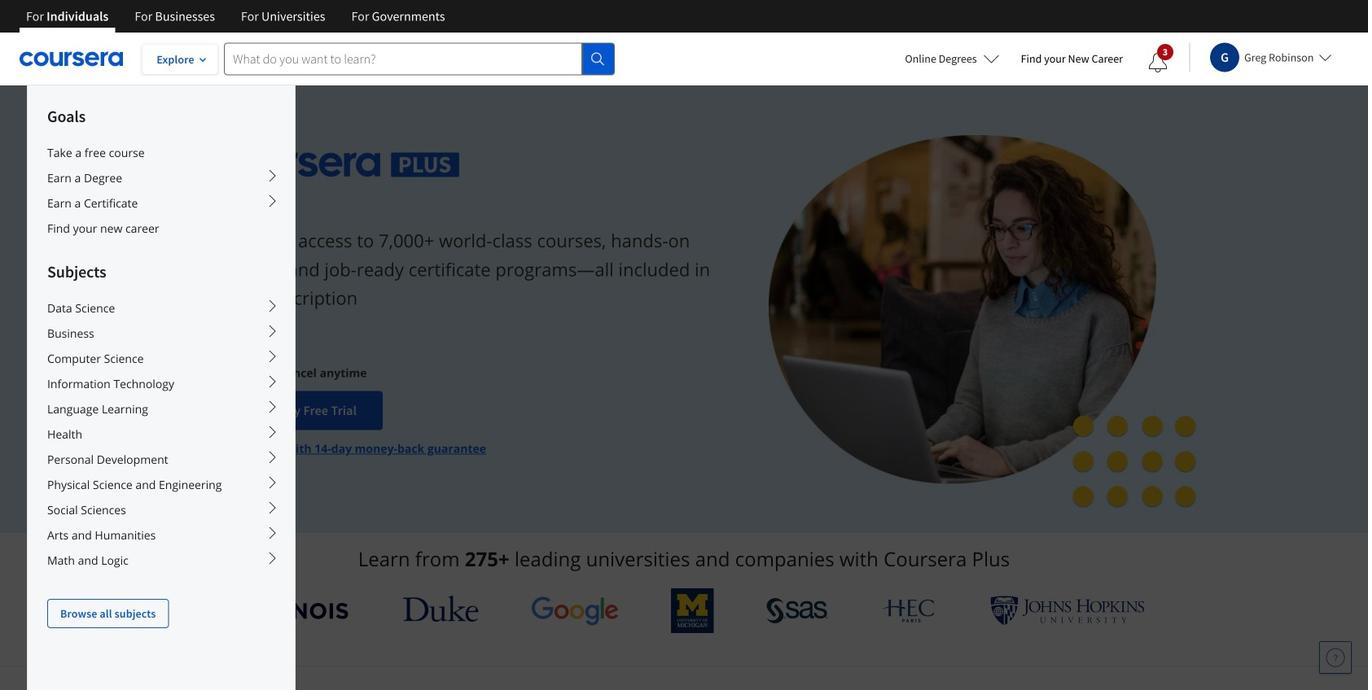 Task type: locate. For each thing, give the bounding box(es) containing it.
coursera image
[[20, 46, 123, 72]]

hec paris image
[[881, 595, 938, 628]]

None search field
[[224, 43, 615, 75]]

help center image
[[1327, 649, 1346, 668]]

university of illinois at urbana-champaign image
[[223, 598, 351, 625]]

banner navigation
[[13, 0, 458, 33]]

duke university image
[[403, 596, 479, 623]]

coursera plus image
[[212, 153, 460, 177]]

explore menu element
[[28, 86, 295, 629]]

university of michigan image
[[672, 589, 714, 634]]



Task type: vqa. For each thing, say whether or not it's contained in the screenshot.
"University of Michigan" image at the bottom
yes



Task type: describe. For each thing, give the bounding box(es) containing it.
What do you want to learn? text field
[[224, 43, 583, 75]]

johns hopkins university image
[[991, 596, 1146, 627]]

google image
[[531, 596, 619, 627]]

sas image
[[767, 598, 829, 625]]



